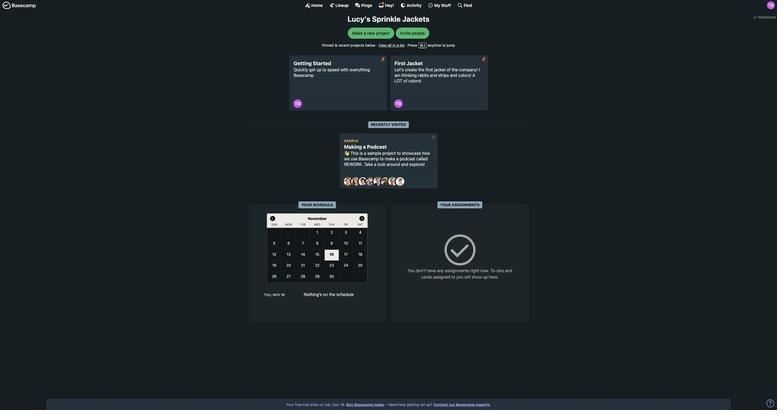 Task type: locate. For each thing, give the bounding box(es) containing it.
basecamp up take
[[359, 157, 379, 161]]

sample
[[367, 151, 381, 156]]

pings button
[[355, 3, 372, 8]]

on left sat,
[[320, 403, 324, 407]]

on right "nothing's"
[[323, 292, 328, 297]]

sat,
[[325, 403, 332, 407]]

first
[[395, 60, 405, 66]]

stuff
[[441, 3, 451, 8]]

pinned
[[322, 43, 334, 47]]

0 vertical spatial of
[[447, 68, 451, 72]]

1 horizontal spatial tyler black image
[[394, 100, 403, 108]]

with
[[341, 68, 349, 72]]

up down now. on the right bottom of the page
[[483, 275, 488, 280]]

home link
[[305, 3, 323, 8]]

up right the 'get'
[[317, 68, 321, 72]]

basecamp
[[294, 73, 314, 78], [359, 157, 379, 161], [354, 403, 373, 407], [456, 403, 475, 407]]

my
[[434, 3, 440, 8]]

your left assignments
[[440, 203, 451, 207]]

showcase
[[402, 151, 421, 156]]

nov
[[273, 293, 280, 297]]

in
[[393, 43, 396, 47]]

colors! down company!
[[458, 73, 471, 78]]

recently
[[371, 122, 390, 127]]

your schedule
[[301, 203, 333, 207]]

assigned
[[433, 275, 450, 280]]

your for your schedule
[[301, 203, 312, 207]]

speed
[[328, 68, 339, 72]]

tyler black image
[[767, 1, 775, 9], [293, 100, 302, 108], [394, 100, 403, 108]]

your free trial ends on sat, dec 16. buy basecamp today • need help getting set up? contact our basecamp experts .
[[286, 403, 491, 407]]

to
[[442, 43, 446, 47], [323, 68, 326, 72], [397, 151, 401, 156], [380, 157, 384, 161], [451, 275, 455, 280]]

invite
[[400, 31, 411, 35]]

assignments
[[445, 269, 469, 273]]

to down 'started' at the top
[[323, 68, 326, 72]]

⌘ j anytime to jump
[[420, 43, 455, 47]]

to up podcast
[[397, 151, 401, 156]]

to‑dos
[[490, 269, 504, 273]]

to left you
[[451, 275, 455, 280]]

recently visited
[[371, 122, 406, 127]]

👋
[[344, 151, 349, 156]]

explore!
[[410, 162, 425, 167]]

colors! down thinking in the top right of the page
[[409, 79, 422, 83]]

here.
[[489, 275, 499, 280]]

of up strips
[[447, 68, 451, 72]]

anytime
[[428, 43, 441, 47]]

and inside "you don't have any assignments right now. to‑dos and cards assigned to you will show up here."
[[505, 269, 512, 273]]

and down podcast
[[401, 162, 408, 167]]

1 vertical spatial on
[[320, 403, 324, 407]]

1 horizontal spatial your
[[301, 203, 312, 207]]

0 horizontal spatial of
[[404, 79, 407, 83]]

None submit
[[379, 55, 387, 64], [480, 55, 488, 64], [429, 133, 438, 142], [379, 55, 387, 64], [480, 55, 488, 64], [429, 133, 438, 142]]

the left company!
[[452, 68, 458, 72]]

sat
[[358, 223, 363, 227]]

nothing's on the schedule
[[304, 292, 354, 297]]

2 horizontal spatial your
[[440, 203, 451, 207]]

victor cooper image
[[396, 178, 404, 186]]

to up look
[[380, 157, 384, 161]]

free
[[295, 403, 302, 407]]

make
[[352, 31, 363, 35]]

tyler black image inside main element
[[767, 1, 775, 9]]

people
[[412, 31, 425, 35]]

tyler black image for getting started
[[293, 100, 302, 108]]

1 vertical spatial project
[[382, 151, 396, 156]]

the left schedule
[[329, 292, 335, 297]]

· left view
[[376, 43, 378, 47]]

a left look
[[374, 162, 376, 167]]

0 horizontal spatial up
[[317, 68, 321, 72]]

a right the is
[[364, 151, 366, 156]]

your assignments
[[440, 203, 480, 207]]

basecamp down quickly
[[294, 73, 314, 78]]

jackets
[[402, 15, 430, 23]]

your left schedule at the left of page
[[301, 203, 312, 207]]

0 vertical spatial up
[[317, 68, 321, 72]]

annie bryan image
[[344, 178, 352, 186]]

0 horizontal spatial tyler black image
[[293, 100, 302, 108]]

today
[[374, 403, 385, 407]]

schedule
[[336, 292, 354, 297]]

first jacket let's create the first jacket of the company! i am thinking rabits and strips and colors! a lot of colors!
[[395, 60, 480, 83]]

assignments
[[452, 203, 480, 207]]

1 vertical spatial up
[[483, 275, 488, 280]]

company!
[[459, 68, 478, 72]]

project up make
[[382, 151, 396, 156]]

we
[[344, 157, 350, 161]]

1 horizontal spatial ·
[[406, 43, 407, 47]]

2 horizontal spatial tyler black image
[[767, 1, 775, 9]]

pings
[[361, 3, 372, 8]]

strips
[[438, 73, 449, 78]]

switch accounts image
[[2, 1, 36, 10]]

to left jump
[[442, 43, 446, 47]]

started
[[313, 60, 331, 66]]

the
[[418, 68, 425, 72], [452, 68, 458, 72], [329, 292, 335, 297]]

how
[[422, 151, 430, 156]]

1 horizontal spatial up
[[483, 275, 488, 280]]

november
[[308, 216, 327, 221]]

recent
[[338, 43, 349, 47]]

and inside sample making a podcast 👋 this is a sample project to showcase how we use basecamp to make a podcast called rework. take a look around and explore!
[[401, 162, 408, 167]]

you
[[456, 275, 463, 280]]

16
[[281, 293, 285, 297]]

right
[[470, 269, 479, 273]]

mon
[[285, 223, 292, 227]]

thu
[[329, 223, 335, 227]]

0 horizontal spatial ·
[[376, 43, 378, 47]]

· right list
[[406, 43, 407, 47]]

0 horizontal spatial colors!
[[409, 79, 422, 83]]

hey! button
[[379, 2, 394, 8]]

project right new
[[376, 31, 390, 35]]

list
[[400, 43, 405, 47]]

sample making a podcast 👋 this is a sample project to showcase how we use basecamp to make a podcast called rework. take a look around and explore!
[[344, 139, 430, 167]]

steve marsh image
[[388, 178, 397, 186]]

project
[[376, 31, 390, 35], [382, 151, 396, 156]]

projects
[[350, 43, 364, 47]]

and right to‑dos
[[505, 269, 512, 273]]

0 vertical spatial colors!
[[458, 73, 471, 78]]

make a new project link
[[348, 27, 394, 39]]

of down thinking in the top right of the page
[[404, 79, 407, 83]]

ends
[[310, 403, 319, 407]]

a
[[364, 31, 366, 35], [397, 43, 399, 47], [363, 144, 366, 150], [364, 151, 366, 156], [396, 157, 399, 161], [374, 162, 376, 167]]

hey!
[[385, 3, 394, 8]]

your left free
[[286, 403, 294, 407]]

josh fiske image
[[373, 178, 382, 186]]

lineup link
[[329, 3, 349, 8]]

the up 'rabits'
[[418, 68, 425, 72]]

a right making
[[363, 144, 366, 150]]

getting
[[407, 403, 419, 407]]

need
[[388, 403, 397, 407]]

lucy's sprinkle jackets
[[348, 15, 430, 23]]



Task type: describe. For each thing, give the bounding box(es) containing it.
a right in
[[397, 43, 399, 47]]

2 · from the left
[[406, 43, 407, 47]]

lineup
[[336, 3, 349, 8]]

dec
[[333, 403, 339, 407]]

use
[[351, 157, 358, 161]]

basecamp right buy
[[354, 403, 373, 407]]

set
[[420, 403, 425, 407]]

nicole katz image
[[381, 178, 389, 186]]

a left new
[[364, 31, 366, 35]]

0 vertical spatial on
[[323, 292, 328, 297]]

you don't have any assignments right now. to‑dos and cards assigned to you will show up here.
[[408, 269, 512, 280]]

thu,
[[264, 293, 272, 297]]

rework.
[[344, 162, 363, 167]]

up inside getting started quickly get up to speed with everything basecamp
[[317, 68, 321, 72]]

create
[[405, 68, 417, 72]]

.
[[490, 403, 491, 407]]

podcast
[[367, 144, 387, 150]]

2 horizontal spatial the
[[452, 68, 458, 72]]

tyler black image for first jacket
[[394, 100, 403, 108]]

thinking
[[402, 73, 417, 78]]

1 horizontal spatial the
[[418, 68, 425, 72]]

1 horizontal spatial colors!
[[458, 73, 471, 78]]

press
[[408, 43, 417, 47]]

invite people link
[[396, 27, 429, 39]]

this
[[351, 151, 359, 156]]

now.
[[480, 269, 489, 273]]

contact
[[434, 403, 448, 407]]

main element
[[0, 0, 777, 10]]

to inside getting started quickly get up to speed with everything basecamp
[[323, 68, 326, 72]]

contact our basecamp experts link
[[434, 403, 490, 407]]

•
[[386, 403, 387, 407]]

lucy's
[[348, 15, 371, 23]]

help
[[398, 403, 406, 407]]

my stuff
[[434, 3, 451, 8]]

⌘
[[420, 43, 423, 47]]

buy basecamp today link
[[346, 403, 385, 407]]

and right strips
[[450, 73, 457, 78]]

schedule
[[313, 203, 333, 207]]

will
[[464, 275, 471, 280]]

first
[[426, 68, 433, 72]]

show
[[472, 275, 482, 280]]

view all in a list link
[[379, 43, 405, 47]]

quickly
[[294, 68, 308, 72]]

basecamp inside getting started quickly get up to speed with everything basecamp
[[294, 73, 314, 78]]

all
[[388, 43, 392, 47]]

up inside "you don't have any assignments right now. to‑dos and cards assigned to you will show up here."
[[483, 275, 488, 280]]

buy
[[346, 403, 353, 407]]

thu, nov 16
[[264, 293, 285, 297]]

make a new project
[[352, 31, 390, 35]]

our
[[449, 403, 455, 407]]

tue
[[300, 223, 306, 227]]

making
[[344, 144, 362, 150]]

a up around
[[396, 157, 399, 161]]

j
[[423, 43, 425, 47]]

and down first
[[430, 73, 437, 78]]

1 vertical spatial of
[[404, 79, 407, 83]]

up?
[[426, 403, 432, 407]]

jennifer young image
[[366, 178, 375, 186]]

called
[[416, 157, 428, 161]]

1 horizontal spatial of
[[447, 68, 451, 72]]

0 horizontal spatial the
[[329, 292, 335, 297]]

sun
[[271, 223, 277, 227]]

take
[[364, 162, 373, 167]]

&
[[335, 43, 337, 47]]

to inside "you don't have any assignments right now. to‑dos and cards assigned to you will show up here."
[[451, 275, 455, 280]]

pinned & recent projects below · view all in a list
[[322, 43, 405, 47]]

sprinkle
[[372, 15, 401, 23]]

basecamp inside sample making a podcast 👋 this is a sample project to showcase how we use basecamp to make a podcast called rework. take a look around and explore!
[[359, 157, 379, 161]]

my stuff button
[[428, 3, 451, 8]]

find
[[464, 3, 472, 8]]

don't
[[416, 269, 426, 273]]

new
[[367, 31, 375, 35]]

0 horizontal spatial your
[[286, 403, 294, 407]]

· press
[[406, 43, 417, 47]]

find button
[[457, 3, 472, 8]]

cheryl walters image
[[351, 178, 360, 186]]

jacket
[[434, 68, 446, 72]]

i
[[479, 68, 480, 72]]

have
[[427, 269, 436, 273]]

0 vertical spatial project
[[376, 31, 390, 35]]

getting started quickly get up to speed with everything basecamp
[[294, 60, 370, 78]]

visited
[[391, 122, 406, 127]]

trial
[[303, 403, 309, 407]]

1 vertical spatial colors!
[[409, 79, 422, 83]]

your for your assignments
[[440, 203, 451, 207]]

basecamp right the "our"
[[456, 403, 475, 407]]

let's
[[395, 68, 404, 72]]

fri
[[344, 223, 348, 227]]

1 · from the left
[[376, 43, 378, 47]]

adminland link
[[752, 13, 777, 21]]

16.
[[340, 403, 345, 407]]

podcast
[[400, 157, 415, 161]]

rabits
[[418, 73, 429, 78]]

around
[[387, 162, 400, 167]]

any
[[437, 269, 444, 273]]

activity link
[[400, 3, 422, 8]]

project inside sample making a podcast 👋 this is a sample project to showcase how we use basecamp to make a podcast called rework. take a look around and explore!
[[382, 151, 396, 156]]

make
[[385, 157, 395, 161]]

cards
[[421, 275, 432, 280]]

jared davis image
[[359, 178, 367, 186]]



Task type: vqa. For each thing, say whether or not it's contained in the screenshot.
All the latest activity
no



